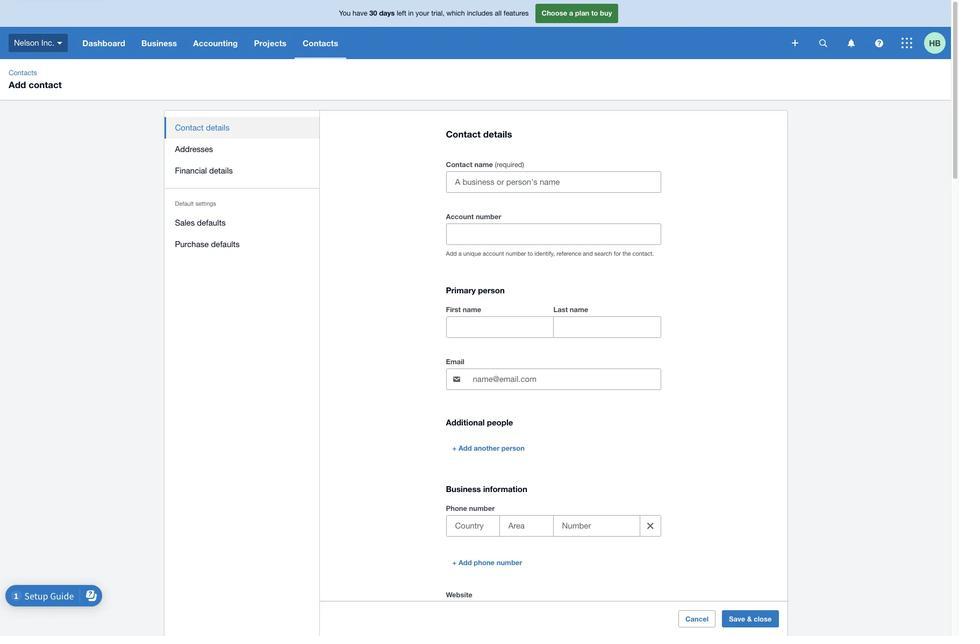 Task type: locate. For each thing, give the bounding box(es) containing it.
includes
[[467, 9, 493, 17]]

1 horizontal spatial a
[[569, 9, 573, 17]]

person right 'another'
[[502, 444, 525, 453]]

contacts for contacts add contact
[[9, 69, 37, 77]]

contacts for contacts
[[303, 38, 338, 48]]

add inside contacts add contact
[[9, 79, 26, 90]]

contact up addresses
[[175, 123, 204, 132]]

1 vertical spatial a
[[459, 251, 462, 257]]

add a unique account number to identify, reference and search for the contact.
[[446, 251, 654, 257]]

accounting button
[[185, 27, 246, 59]]

details
[[206, 123, 230, 132], [483, 129, 512, 140], [209, 166, 233, 175]]

number right phone
[[497, 559, 522, 567]]

1 vertical spatial contacts
[[9, 69, 37, 77]]

defaults for purchase defaults
[[211, 240, 240, 249]]

projects
[[254, 38, 287, 48]]

add down contacts link
[[9, 79, 26, 90]]

settings
[[195, 201, 216, 207]]

defaults down sales defaults link
[[211, 240, 240, 249]]

contact details up 'contact name (required)'
[[446, 129, 512, 140]]

a inside banner
[[569, 9, 573, 17]]

features
[[504, 9, 529, 17]]

1 vertical spatial +
[[452, 559, 457, 567]]

number right account on the top of page
[[476, 213, 501, 221]]

details down addresses link
[[209, 166, 233, 175]]

add for contact
[[9, 79, 26, 90]]

contact details up addresses
[[175, 123, 230, 132]]

add left phone
[[459, 559, 472, 567]]

to left buy
[[591, 9, 598, 17]]

purchase defaults link
[[164, 234, 320, 255]]

0 horizontal spatial to
[[528, 251, 533, 257]]

person inside button
[[502, 444, 525, 453]]

name right first
[[463, 306, 481, 314]]

contacts button
[[295, 27, 346, 59]]

inc.
[[41, 38, 54, 47]]

financial details link
[[164, 160, 320, 182]]

0 vertical spatial business
[[141, 38, 177, 48]]

0 vertical spatial contacts
[[303, 38, 338, 48]]

banner containing hb
[[0, 0, 951, 59]]

+ left phone
[[452, 559, 457, 567]]

default settings
[[175, 201, 216, 207]]

0 vertical spatial +
[[452, 444, 457, 453]]

days
[[379, 9, 395, 17]]

navigation inside banner
[[74, 27, 785, 59]]

left
[[397, 9, 406, 17]]

contacts
[[303, 38, 338, 48], [9, 69, 37, 77]]

reference
[[557, 251, 581, 257]]

to
[[591, 9, 598, 17], [528, 251, 533, 257]]

additional
[[446, 418, 485, 428]]

trial,
[[431, 9, 445, 17]]

details up (required)
[[483, 129, 512, 140]]

add
[[9, 79, 26, 90], [446, 251, 457, 257], [459, 444, 472, 453], [459, 559, 472, 567]]

business for business information
[[446, 485, 481, 494]]

people
[[487, 418, 513, 428]]

details up addresses
[[206, 123, 230, 132]]

business inside dropdown button
[[141, 38, 177, 48]]

0 vertical spatial defaults
[[197, 218, 226, 227]]

details for contact details link
[[206, 123, 230, 132]]

cancel button
[[679, 611, 716, 628]]

menu
[[164, 111, 320, 262]]

+ for + add another person
[[452, 444, 457, 453]]

addresses
[[175, 145, 213, 154]]

+ down additional
[[452, 444, 457, 453]]

person right primary
[[478, 286, 505, 295]]

contact left (required)
[[446, 160, 473, 169]]

+
[[452, 444, 457, 453], [452, 559, 457, 567]]

all
[[495, 9, 502, 17]]

+ add phone number
[[452, 559, 522, 567]]

2 + from the top
[[452, 559, 457, 567]]

name
[[475, 160, 493, 169], [463, 306, 481, 314], [570, 306, 588, 314]]

cancel
[[686, 615, 709, 624]]

group containing first name
[[446, 303, 661, 338]]

which
[[447, 9, 465, 17]]

nelson
[[14, 38, 39, 47]]

identify,
[[535, 251, 555, 257]]

contact details link
[[164, 117, 320, 139]]

contact details
[[175, 123, 230, 132], [446, 129, 512, 140]]

name left (required)
[[475, 160, 493, 169]]

1 horizontal spatial contacts
[[303, 38, 338, 48]]

contacts up contact
[[9, 69, 37, 77]]

svg image
[[848, 39, 855, 47]]

1 vertical spatial person
[[502, 444, 525, 453]]

1 + from the top
[[452, 444, 457, 453]]

0 horizontal spatial contact details
[[175, 123, 230, 132]]

account number
[[446, 213, 501, 221]]

save & close
[[729, 615, 772, 624]]

+ for + add phone number
[[452, 559, 457, 567]]

default
[[175, 201, 194, 207]]

0 vertical spatial a
[[569, 9, 573, 17]]

0 vertical spatial to
[[591, 9, 598, 17]]

business
[[141, 38, 177, 48], [446, 485, 481, 494]]

a left 'unique'
[[459, 251, 462, 257]]

banner
[[0, 0, 951, 59]]

primary person
[[446, 286, 505, 295]]

first name
[[446, 306, 481, 314]]

choose
[[542, 9, 567, 17]]

save & close button
[[722, 611, 779, 628]]

0 horizontal spatial business
[[141, 38, 177, 48]]

projects button
[[246, 27, 295, 59]]

group
[[446, 303, 661, 338]]

business button
[[133, 27, 185, 59]]

contacts inside contacts add contact
[[9, 69, 37, 77]]

0 horizontal spatial contacts
[[9, 69, 37, 77]]

1 vertical spatial business
[[446, 485, 481, 494]]

navigation containing dashboard
[[74, 27, 785, 59]]

1 horizontal spatial contact details
[[446, 129, 512, 140]]

financial details
[[175, 166, 233, 175]]

purchase
[[175, 240, 209, 249]]

+ inside + add phone number button
[[452, 559, 457, 567]]

a left plan
[[569, 9, 573, 17]]

close
[[754, 615, 772, 624]]

Last name field
[[554, 317, 661, 338]]

30
[[369, 9, 377, 17]]

phone number group
[[446, 516, 661, 537]]

+ inside "+ add another person" button
[[452, 444, 457, 453]]

person
[[478, 286, 505, 295], [502, 444, 525, 453]]

to left identify, on the top right of the page
[[528, 251, 533, 257]]

phone number
[[446, 504, 495, 513]]

Area field
[[500, 516, 553, 537]]

a for choose
[[569, 9, 573, 17]]

svg image
[[902, 38, 913, 48], [819, 39, 827, 47], [875, 39, 883, 47], [792, 40, 799, 46], [57, 42, 63, 44]]

0 horizontal spatial a
[[459, 251, 462, 257]]

contact.
[[633, 251, 654, 257]]

buy
[[600, 9, 612, 17]]

1 vertical spatial defaults
[[211, 240, 240, 249]]

purchase defaults
[[175, 240, 240, 249]]

number
[[476, 213, 501, 221], [506, 251, 526, 257], [469, 504, 495, 513], [497, 559, 522, 567]]

contacts inside contacts popup button
[[303, 38, 338, 48]]

you
[[339, 9, 351, 17]]

menu containing contact details
[[164, 111, 320, 262]]

A business or person's name field
[[447, 172, 661, 193]]

contact
[[175, 123, 204, 132], [446, 129, 481, 140], [446, 160, 473, 169]]

defaults down settings
[[197, 218, 226, 227]]

name right last
[[570, 306, 588, 314]]

accounting
[[193, 38, 238, 48]]

contacts link
[[4, 68, 41, 79]]

&
[[747, 615, 752, 624]]

contact inside "menu"
[[175, 123, 204, 132]]

add left 'another'
[[459, 444, 472, 453]]

1 horizontal spatial business
[[446, 485, 481, 494]]

contacts right 'projects'
[[303, 38, 338, 48]]

navigation
[[74, 27, 785, 59]]

for
[[614, 251, 621, 257]]



Task type: describe. For each thing, give the bounding box(es) containing it.
1 vertical spatial to
[[528, 251, 533, 257]]

remove phone number image
[[640, 516, 661, 537]]

sales defaults
[[175, 218, 226, 227]]

choose a plan to buy
[[542, 9, 612, 17]]

account
[[483, 251, 504, 257]]

contact name (required)
[[446, 160, 524, 169]]

nelson inc.
[[14, 38, 54, 47]]

add for another
[[459, 444, 472, 453]]

sales defaults link
[[164, 212, 320, 234]]

addresses link
[[164, 139, 320, 160]]

contacts add contact
[[9, 69, 62, 90]]

0 vertical spatial person
[[478, 286, 505, 295]]

website
[[446, 591, 473, 600]]

have
[[353, 9, 368, 17]]

contact up 'contact name (required)'
[[446, 129, 481, 140]]

financial
[[175, 166, 207, 175]]

(required)
[[495, 161, 524, 169]]

phone
[[446, 504, 467, 513]]

your
[[416, 9, 429, 17]]

dashboard
[[82, 38, 125, 48]]

contact
[[29, 79, 62, 90]]

the
[[623, 251, 631, 257]]

number right account
[[506, 251, 526, 257]]

plan
[[575, 9, 590, 17]]

last
[[554, 306, 568, 314]]

dashboard link
[[74, 27, 133, 59]]

last name
[[554, 306, 588, 314]]

save
[[729, 615, 745, 624]]

name for last
[[570, 306, 588, 314]]

information
[[483, 485, 527, 494]]

a for add
[[459, 251, 462, 257]]

Account number field
[[447, 224, 661, 245]]

account
[[446, 213, 474, 221]]

1 horizontal spatial to
[[591, 9, 598, 17]]

add left 'unique'
[[446, 251, 457, 257]]

and
[[583, 251, 593, 257]]

in
[[408, 9, 414, 17]]

search
[[595, 251, 612, 257]]

sales
[[175, 218, 195, 227]]

Number field
[[554, 516, 635, 537]]

contact details inside "menu"
[[175, 123, 230, 132]]

hb
[[929, 38, 941, 48]]

primary
[[446, 286, 476, 295]]

defaults for sales defaults
[[197, 218, 226, 227]]

business for business
[[141, 38, 177, 48]]

hb button
[[924, 27, 951, 59]]

+ add another person button
[[446, 440, 531, 457]]

another
[[474, 444, 500, 453]]

email
[[446, 358, 465, 366]]

details for financial details link
[[209, 166, 233, 175]]

unique
[[463, 251, 481, 257]]

Email text field
[[472, 370, 661, 390]]

Country field
[[447, 516, 499, 537]]

add for phone
[[459, 559, 472, 567]]

svg image inside nelson inc. 'popup button'
[[57, 42, 63, 44]]

number down 'business information'
[[469, 504, 495, 513]]

you have 30 days left in your trial, which includes all features
[[339, 9, 529, 17]]

additional people
[[446, 418, 513, 428]]

business information
[[446, 485, 527, 494]]

number inside + add phone number button
[[497, 559, 522, 567]]

first
[[446, 306, 461, 314]]

phone
[[474, 559, 495, 567]]

+ add phone number button
[[446, 555, 529, 572]]

name for first
[[463, 306, 481, 314]]

name for contact
[[475, 160, 493, 169]]

+ add another person
[[452, 444, 525, 453]]

nelson inc. button
[[0, 27, 74, 59]]



Task type: vqa. For each thing, say whether or not it's contained in the screenshot.
details
yes



